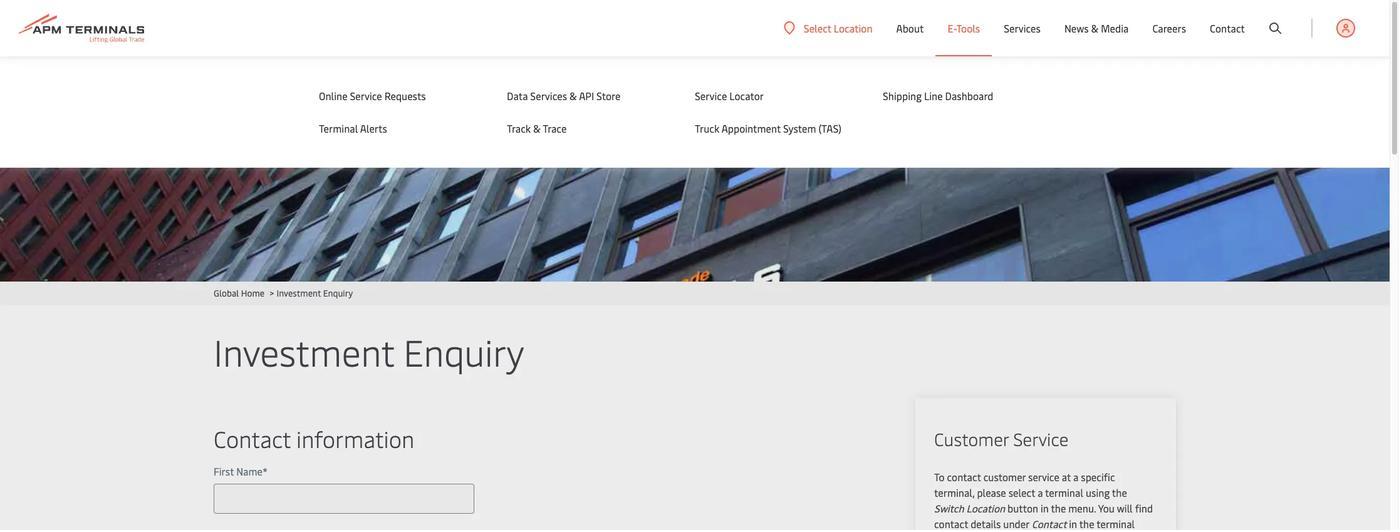 Task type: locate. For each thing, give the bounding box(es) containing it.
online service requests link
[[319, 89, 482, 103]]

trace
[[543, 122, 567, 135]]

contact up name on the bottom left of the page
[[214, 424, 291, 454]]

locator
[[730, 89, 764, 103]]

contact
[[948, 471, 982, 485], [935, 518, 969, 531]]

api
[[579, 89, 594, 103]]

service for customer
[[1014, 428, 1069, 451]]

0 vertical spatial contact
[[948, 471, 982, 485]]

services button
[[1004, 0, 1041, 56]]

news
[[1065, 21, 1089, 35]]

1 vertical spatial a
[[1038, 486, 1043, 500]]

truck appointment system (tas)
[[695, 122, 842, 135]]

contact right careers
[[1210, 21, 1246, 35]]

truck appointment system (tas) link
[[695, 122, 858, 135]]

to
[[935, 471, 945, 485]]

& left api
[[570, 89, 577, 103]]

data services & api store
[[507, 89, 621, 103]]

shipping line dashboard link
[[883, 89, 1046, 103]]

global
[[214, 288, 239, 300]]

a down service
[[1038, 486, 1043, 500]]

0 horizontal spatial the
[[1052, 502, 1067, 516]]

1 horizontal spatial a
[[1074, 471, 1079, 485]]

the right in
[[1052, 502, 1067, 516]]

customer
[[935, 428, 1009, 451]]

contact
[[1210, 21, 1246, 35], [214, 424, 291, 454]]

1 vertical spatial investment
[[214, 327, 394, 377]]

1 horizontal spatial &
[[570, 89, 577, 103]]

alerts
[[360, 122, 387, 135]]

contact down 'switch'
[[935, 518, 969, 531]]

contact up terminal,
[[948, 471, 982, 485]]

contact inside button in the menu. you will find contact details under
[[935, 518, 969, 531]]

1 horizontal spatial location
[[967, 502, 1006, 516]]

1 vertical spatial services
[[531, 89, 567, 103]]

a right at
[[1074, 471, 1079, 485]]

2 horizontal spatial service
[[1014, 428, 1069, 451]]

1 horizontal spatial the
[[1113, 486, 1128, 500]]

terminal
[[1046, 486, 1084, 500]]

0 vertical spatial contact
[[1210, 21, 1246, 35]]

(tas)
[[819, 122, 842, 135]]

location
[[834, 21, 873, 35], [967, 502, 1006, 516]]

1 horizontal spatial enquiry
[[404, 327, 524, 377]]

0 vertical spatial a
[[1074, 471, 1079, 485]]

service for online
[[350, 89, 382, 103]]

track & trace link
[[507, 122, 670, 135]]

investment
[[277, 288, 321, 300], [214, 327, 394, 377]]

select
[[804, 21, 832, 35]]

1 vertical spatial &
[[570, 89, 577, 103]]

location right select
[[834, 21, 873, 35]]

services
[[1004, 21, 1041, 35], [531, 89, 567, 103]]

service
[[1029, 471, 1060, 485]]

1 horizontal spatial contact
[[1210, 21, 1246, 35]]

service right online
[[350, 89, 382, 103]]

1 horizontal spatial service
[[695, 89, 727, 103]]

enquiry
[[323, 288, 353, 300], [404, 327, 524, 377]]

1 vertical spatial location
[[967, 502, 1006, 516]]

button in the menu. you will find contact details under
[[935, 502, 1154, 531]]

the
[[1113, 486, 1128, 500], [1052, 502, 1067, 516]]

first name
[[214, 465, 263, 479]]

investment down the global home > investment enquiry
[[214, 327, 394, 377]]

& inside news & media dropdown button
[[1092, 21, 1099, 35]]

2 vertical spatial &
[[533, 122, 541, 135]]

0 vertical spatial investment
[[277, 288, 321, 300]]

to contact customer service at a specific terminal, please select a terminal using the switch location
[[935, 471, 1128, 516]]

online
[[319, 89, 348, 103]]

1 vertical spatial contact
[[935, 518, 969, 531]]

global home link
[[214, 288, 265, 300]]

service up truck
[[695, 89, 727, 103]]

0 vertical spatial services
[[1004, 21, 1041, 35]]

0 vertical spatial location
[[834, 21, 873, 35]]

1 vertical spatial enquiry
[[404, 327, 524, 377]]

0 horizontal spatial service
[[350, 89, 382, 103]]

service up service
[[1014, 428, 1069, 451]]

the up will
[[1113, 486, 1128, 500]]

1 vertical spatial the
[[1052, 502, 1067, 516]]

& left trace
[[533, 122, 541, 135]]

a
[[1074, 471, 1079, 485], [1038, 486, 1043, 500]]

you
[[1099, 502, 1115, 516]]

services right 'tools'
[[1004, 21, 1041, 35]]

find
[[1136, 502, 1154, 516]]

dashboard
[[946, 89, 994, 103]]

shipping
[[883, 89, 922, 103]]

0 vertical spatial enquiry
[[323, 288, 353, 300]]

appointment
[[722, 122, 781, 135]]

0 horizontal spatial &
[[533, 122, 541, 135]]

store
[[597, 89, 621, 103]]

about
[[897, 21, 924, 35]]

specific
[[1082, 471, 1116, 485]]

at
[[1062, 471, 1071, 485]]

news & media
[[1065, 21, 1129, 35]]

1 vertical spatial contact
[[214, 424, 291, 454]]

& right news
[[1092, 21, 1099, 35]]

terminal alerts link
[[319, 122, 482, 135]]

0 vertical spatial the
[[1113, 486, 1128, 500]]

>
[[270, 288, 274, 300]]

location inside to contact customer service at a specific terminal, please select a terminal using the switch location
[[967, 502, 1006, 516]]

investment right >
[[277, 288, 321, 300]]

0 horizontal spatial contact
[[214, 424, 291, 454]]

& for media
[[1092, 21, 1099, 35]]

First Name text field
[[214, 485, 475, 515]]

location up 'details'
[[967, 502, 1006, 516]]

media
[[1102, 21, 1129, 35]]

service
[[350, 89, 382, 103], [695, 89, 727, 103], [1014, 428, 1069, 451]]

services right data
[[531, 89, 567, 103]]

& for trace
[[533, 122, 541, 135]]

2 horizontal spatial &
[[1092, 21, 1099, 35]]

details
[[971, 518, 1001, 531]]

&
[[1092, 21, 1099, 35], [570, 89, 577, 103], [533, 122, 541, 135]]

0 vertical spatial &
[[1092, 21, 1099, 35]]

select location
[[804, 21, 873, 35]]



Task type: vqa. For each thing, say whether or not it's contained in the screenshot.
contact within the the button in the menu. You will find contact details under
yes



Task type: describe. For each thing, give the bounding box(es) containing it.
the inside button in the menu. you will find contact details under
[[1052, 502, 1067, 516]]

apm terminals headquarters image
[[0, 56, 1390, 282]]

shipping line dashboard
[[883, 89, 994, 103]]

customer service
[[935, 428, 1069, 451]]

button
[[1008, 502, 1039, 516]]

investment enquiry
[[214, 327, 524, 377]]

select
[[1009, 486, 1036, 500]]

track & trace
[[507, 122, 567, 135]]

switch
[[935, 502, 964, 516]]

track
[[507, 122, 531, 135]]

system
[[784, 122, 816, 135]]

about button
[[897, 0, 924, 56]]

e-tools button
[[948, 0, 981, 56]]

information
[[297, 424, 415, 454]]

1 horizontal spatial services
[[1004, 21, 1041, 35]]

0 horizontal spatial enquiry
[[323, 288, 353, 300]]

using
[[1086, 486, 1110, 500]]

0 horizontal spatial services
[[531, 89, 567, 103]]

data services & api store link
[[507, 89, 670, 103]]

truck
[[695, 122, 720, 135]]

menu.
[[1069, 502, 1097, 516]]

tools
[[957, 21, 981, 35]]

select location button
[[784, 21, 873, 35]]

service locator
[[695, 89, 764, 103]]

contact information
[[214, 424, 415, 454]]

terminal alerts
[[319, 122, 387, 135]]

careers
[[1153, 21, 1187, 35]]

customer
[[984, 471, 1026, 485]]

e-tools
[[948, 21, 981, 35]]

service locator link
[[695, 89, 858, 103]]

please
[[978, 486, 1007, 500]]

the inside to contact customer service at a specific terminal, please select a terminal using the switch location
[[1113, 486, 1128, 500]]

contact button
[[1210, 0, 1246, 56]]

data
[[507, 89, 528, 103]]

first
[[214, 465, 234, 479]]

home
[[241, 288, 265, 300]]

0 horizontal spatial location
[[834, 21, 873, 35]]

line
[[925, 89, 943, 103]]

name
[[236, 465, 263, 479]]

terminal,
[[935, 486, 975, 500]]

requests
[[385, 89, 426, 103]]

terminal
[[319, 122, 358, 135]]

contact inside to contact customer service at a specific terminal, please select a terminal using the switch location
[[948, 471, 982, 485]]

e-
[[948, 21, 957, 35]]

news & media button
[[1065, 0, 1129, 56]]

contact for contact information
[[214, 424, 291, 454]]

in
[[1041, 502, 1049, 516]]

0 horizontal spatial a
[[1038, 486, 1043, 500]]

will
[[1118, 502, 1133, 516]]

online service requests
[[319, 89, 426, 103]]

careers button
[[1153, 0, 1187, 56]]

global home > investment enquiry
[[214, 288, 353, 300]]

under
[[1004, 518, 1030, 531]]

contact for contact
[[1210, 21, 1246, 35]]



